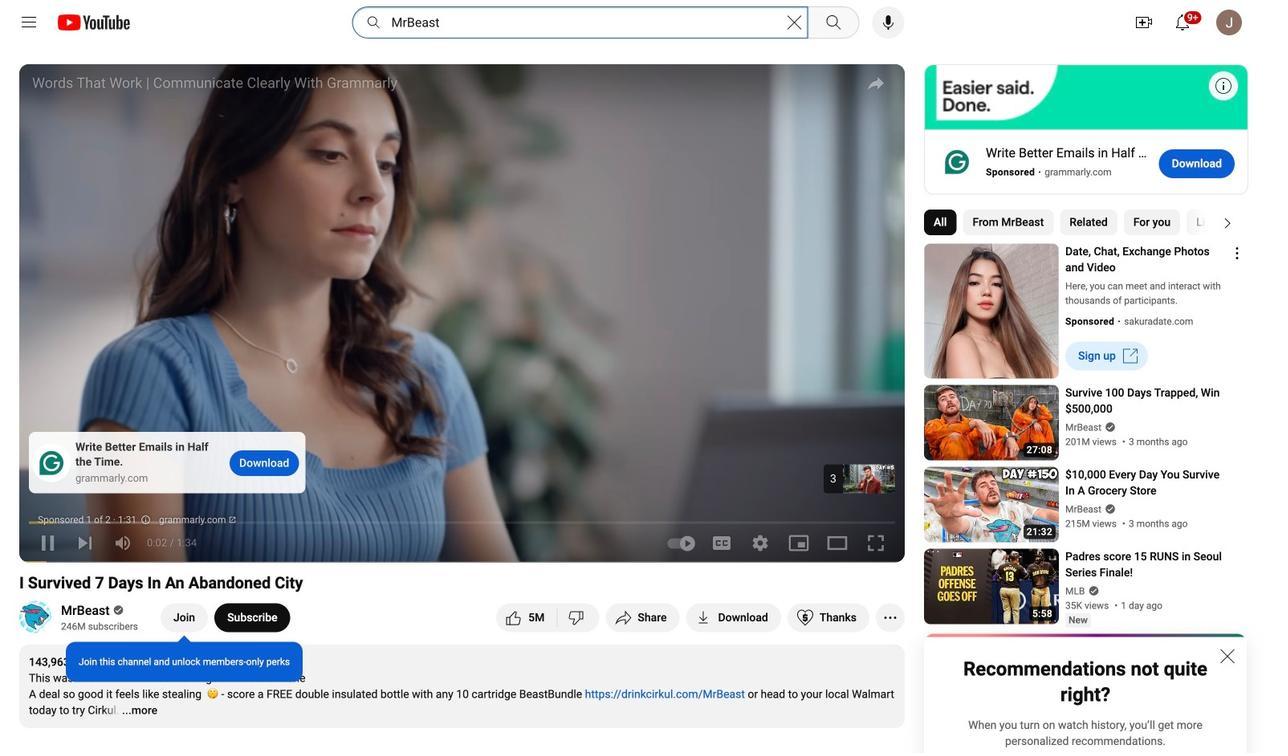 Task type: locate. For each thing, give the bounding box(es) containing it.
0 vertical spatial sponsored image
[[986, 165, 1045, 179]]

padres score 15 runs in seoul series finale! by mlb 35,283 views 1 day ago 5 minutes, 58 seconds element
[[1066, 549, 1228, 581]]

None text field
[[1078, 349, 1116, 362], [173, 611, 195, 624], [227, 611, 278, 624], [718, 611, 768, 624], [1078, 349, 1116, 362], [173, 611, 195, 624], [227, 611, 278, 624], [718, 611, 768, 624]]

5 minutes, 58 seconds element
[[1033, 609, 1053, 619]]

246 million subscribers element
[[61, 620, 138, 634]]

$10,000 every day you survive in a grocery store by mrbeast 215,389,698 views 3 months ago 21 minutes element
[[1066, 467, 1228, 499]]

seek slider slider
[[29, 512, 895, 528]]

verified image down $10,000 every day you survive in a grocery store by mrbeast 215,389,698 views 3 months ago 21 minutes element
[[1102, 503, 1116, 515]]

1 horizontal spatial sponsored image
[[1066, 314, 1124, 329]]

1 vertical spatial sponsored image
[[1066, 314, 1124, 329]]

sponsored image
[[986, 165, 1045, 179], [1066, 314, 1124, 329]]

my ad center image
[[141, 534, 151, 557]]

None search field
[[349, 6, 863, 39]]

share image
[[862, 69, 891, 98]]

Search text field
[[391, 12, 785, 33]]

tab list
[[924, 203, 1266, 242]]

verified image
[[1102, 421, 1116, 433], [1102, 503, 1116, 515], [1085, 585, 1100, 597], [110, 605, 124, 616]]

None text field
[[1172, 157, 1222, 170]]



Task type: vqa. For each thing, say whether or not it's contained in the screenshot.
main content
no



Task type: describe. For each thing, give the bounding box(es) containing it.
21 minutes, 32 seconds element
[[1027, 527, 1053, 537]]

verified image down survive 100 days trapped, win $500,000 by mrbeast 201,202,741 views 3 months ago 27 minutes element
[[1102, 421, 1116, 433]]

avatar image image
[[1217, 10, 1242, 35]]

27 minutes, 8 seconds element
[[1027, 445, 1053, 455]]

0 horizontal spatial sponsored image
[[986, 165, 1045, 179]]

verified image up the 246 million subscribers element
[[110, 605, 124, 616]]

survive 100 days trapped, win $500,000 by mrbeast 201,202,741 views 3 months ago 27 minutes element
[[1066, 385, 1228, 417]]

new image
[[1066, 613, 1091, 627]]

verified image up the new image
[[1085, 585, 1100, 597]]

youtube video player element
[[19, 64, 905, 562]]

autoplay is on image
[[666, 537, 695, 549]]



